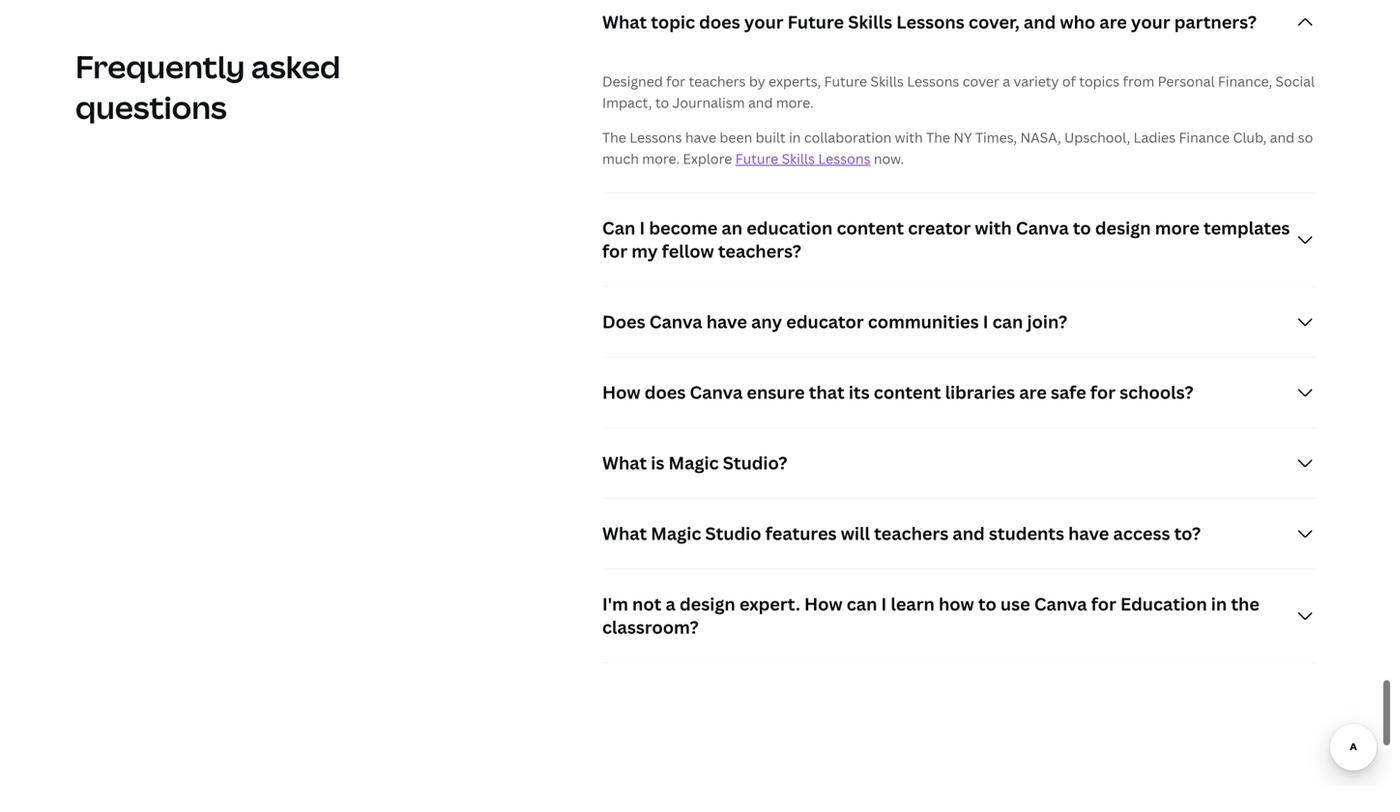 Task type: vqa. For each thing, say whether or not it's contained in the screenshot.
charts, on the left of page
no



Task type: locate. For each thing, give the bounding box(es) containing it.
0 horizontal spatial a
[[666, 593, 676, 616]]

the
[[603, 128, 627, 147], [927, 128, 951, 147]]

0 horizontal spatial the
[[603, 128, 627, 147]]

topic
[[651, 10, 695, 34]]

0 horizontal spatial more.
[[642, 150, 680, 168]]

ladies
[[1134, 128, 1176, 147]]

have up explore
[[686, 128, 717, 147]]

in left the
[[1212, 593, 1228, 616]]

more. right much
[[642, 150, 680, 168]]

0 horizontal spatial with
[[895, 128, 923, 147]]

2 horizontal spatial to
[[1073, 216, 1092, 240]]

1 vertical spatial in
[[1212, 593, 1228, 616]]

for left 'education'
[[1092, 593, 1117, 616]]

i'm
[[603, 593, 629, 616]]

0 vertical spatial can
[[993, 310, 1024, 334]]

for
[[667, 72, 686, 91], [603, 240, 628, 263], [1091, 381, 1116, 404], [1092, 593, 1117, 616]]

what for what is magic studio?
[[603, 451, 647, 475]]

creator
[[908, 216, 971, 240]]

1 vertical spatial future
[[825, 72, 868, 91]]

have inside the lessons have been built in collaboration with the ny times, nasa, upschool, ladies finance club, and so much more. explore
[[686, 128, 717, 147]]

more. down experts,
[[777, 93, 814, 112]]

design
[[1096, 216, 1151, 240], [680, 593, 736, 616]]

i
[[640, 216, 645, 240], [983, 310, 989, 334], [882, 593, 887, 616]]

1 vertical spatial skills
[[871, 72, 904, 91]]

1 vertical spatial i
[[983, 310, 989, 334]]

skills
[[848, 10, 893, 34], [871, 72, 904, 91], [782, 150, 815, 168]]

content
[[837, 216, 904, 240], [874, 381, 942, 404]]

2 what from the top
[[603, 451, 647, 475]]

0 horizontal spatial teachers
[[689, 72, 746, 91]]

cover,
[[969, 10, 1020, 34]]

teachers inside designed for teachers by experts, future skills lessons cover a variety of topics from personal finance, social impact, to journalism and more.
[[689, 72, 746, 91]]

2 vertical spatial have
[[1069, 522, 1110, 546]]

0 vertical spatial in
[[789, 128, 801, 147]]

2 horizontal spatial i
[[983, 310, 989, 334]]

0 horizontal spatial to
[[656, 93, 669, 112]]

for up journalism
[[667, 72, 686, 91]]

to
[[656, 93, 669, 112], [1073, 216, 1092, 240], [979, 593, 997, 616]]

what left is
[[603, 451, 647, 475]]

1 vertical spatial can
[[847, 593, 878, 616]]

3 what from the top
[[603, 522, 647, 546]]

0 vertical spatial teachers
[[689, 72, 746, 91]]

designed for teachers by experts, future skills lessons cover a variety of topics from personal finance, social impact, to journalism and more.
[[603, 72, 1315, 112]]

1 horizontal spatial does
[[699, 10, 741, 34]]

1 horizontal spatial design
[[1096, 216, 1151, 240]]

1 vertical spatial more.
[[642, 150, 680, 168]]

have left any
[[707, 310, 748, 334]]

0 vertical spatial what
[[603, 10, 647, 34]]

with right creator
[[975, 216, 1012, 240]]

skills inside designed for teachers by experts, future skills lessons cover a variety of topics from personal finance, social impact, to journalism and more.
[[871, 72, 904, 91]]

0 vertical spatial content
[[837, 216, 904, 240]]

design left more
[[1096, 216, 1151, 240]]

education
[[1121, 593, 1208, 616]]

lessons left cover,
[[897, 10, 965, 34]]

to left use
[[979, 593, 997, 616]]

have inside dropdown button
[[707, 310, 748, 334]]

0 horizontal spatial design
[[680, 593, 736, 616]]

partners?
[[1175, 10, 1257, 34]]

with inside can i become an education content creator with canva to design more templates for my fellow teachers?
[[975, 216, 1012, 240]]

with for creator
[[975, 216, 1012, 240]]

the up much
[[603, 128, 627, 147]]

canva inside dropdown button
[[650, 310, 703, 334]]

0 vertical spatial i
[[640, 216, 645, 240]]

to right impact, at the left of page
[[656, 93, 669, 112]]

to inside i'm not a design expert. how can i learn how to use canva for education in the classroom?
[[979, 593, 997, 616]]

1 vertical spatial magic
[[651, 522, 702, 546]]

1 your from the left
[[745, 10, 784, 34]]

can left join?
[[993, 310, 1024, 334]]

been
[[720, 128, 753, 147]]

canva inside i'm not a design expert. how can i learn how to use canva for education in the classroom?
[[1035, 593, 1088, 616]]

0 vertical spatial to
[[656, 93, 669, 112]]

in
[[789, 128, 801, 147], [1212, 593, 1228, 616]]

your
[[745, 10, 784, 34], [1132, 10, 1171, 34]]

have left 'access'
[[1069, 522, 1110, 546]]

topics
[[1080, 72, 1120, 91]]

1 horizontal spatial a
[[1003, 72, 1011, 91]]

design inside i'm not a design expert. how can i learn how to use canva for education in the classroom?
[[680, 593, 736, 616]]

and left who
[[1024, 10, 1056, 34]]

and left so
[[1271, 128, 1295, 147]]

teachers up journalism
[[689, 72, 746, 91]]

the lessons have been built in collaboration with the ny times, nasa, upschool, ladies finance club, and so much more. explore
[[603, 128, 1314, 168]]

your up by
[[745, 10, 784, 34]]

0 horizontal spatial how
[[603, 381, 641, 404]]

1 horizontal spatial can
[[993, 310, 1024, 334]]

1 vertical spatial how
[[805, 593, 843, 616]]

expert.
[[740, 593, 801, 616]]

journalism
[[673, 93, 745, 112]]

1 vertical spatial teachers
[[874, 522, 949, 546]]

i inside i'm not a design expert. how can i learn how to use canva for education in the classroom?
[[882, 593, 887, 616]]

what is magic studio? button
[[603, 429, 1317, 498]]

personal
[[1158, 72, 1215, 91]]

1 horizontal spatial more.
[[777, 93, 814, 112]]

and
[[1024, 10, 1056, 34], [749, 93, 773, 112], [1271, 128, 1295, 147], [953, 522, 985, 546]]

are left 'safe'
[[1020, 381, 1047, 404]]

2 vertical spatial i
[[882, 593, 887, 616]]

a right cover
[[1003, 72, 1011, 91]]

to inside designed for teachers by experts, future skills lessons cover a variety of topics from personal finance, social impact, to journalism and more.
[[656, 93, 669, 112]]

1 vertical spatial what
[[603, 451, 647, 475]]

1 horizontal spatial how
[[805, 593, 843, 616]]

1 horizontal spatial teachers
[[874, 522, 949, 546]]

future up experts,
[[788, 10, 844, 34]]

and left students
[[953, 522, 985, 546]]

cover
[[963, 72, 1000, 91]]

canva down nasa,
[[1016, 216, 1069, 240]]

future right experts,
[[825, 72, 868, 91]]

ensure
[[747, 381, 805, 404]]

0 horizontal spatial your
[[745, 10, 784, 34]]

can i become an education content creator with canva to design more templates for my fellow teachers?
[[603, 216, 1291, 263]]

collaboration
[[805, 128, 892, 147]]

i right can
[[640, 216, 645, 240]]

lessons
[[897, 10, 965, 34], [907, 72, 960, 91], [630, 128, 682, 147], [819, 150, 871, 168]]

the left "ny"
[[927, 128, 951, 147]]

canva
[[1016, 216, 1069, 240], [650, 310, 703, 334], [690, 381, 743, 404], [1035, 593, 1088, 616]]

join?
[[1028, 310, 1068, 334]]

future down built
[[736, 150, 779, 168]]

a
[[1003, 72, 1011, 91], [666, 593, 676, 616]]

i inside can i become an education content creator with canva to design more templates for my fellow teachers?
[[640, 216, 645, 240]]

to down upschool,
[[1073, 216, 1092, 240]]

1 horizontal spatial are
[[1100, 10, 1128, 34]]

with
[[895, 128, 923, 147], [975, 216, 1012, 240]]

access
[[1114, 522, 1171, 546]]

0 vertical spatial future
[[788, 10, 844, 34]]

0 vertical spatial skills
[[848, 10, 893, 34]]

1 what from the top
[[603, 10, 647, 34]]

canva right use
[[1035, 593, 1088, 616]]

in inside the lessons have been built in collaboration with the ny times, nasa, upschool, ladies finance club, and so much more. explore
[[789, 128, 801, 147]]

what magic studio features will teachers and students have access to? button
[[603, 499, 1317, 569]]

i left learn
[[882, 593, 887, 616]]

can i become an education content creator with canva to design more templates for my fellow teachers? button
[[603, 194, 1317, 286]]

0 vertical spatial more.
[[777, 93, 814, 112]]

how down does in the top left of the page
[[603, 381, 641, 404]]

1 horizontal spatial the
[[927, 128, 951, 147]]

with up now.
[[895, 128, 923, 147]]

students
[[989, 522, 1065, 546]]

future
[[788, 10, 844, 34], [825, 72, 868, 91], [736, 150, 779, 168]]

libraries
[[946, 381, 1016, 404]]

what
[[603, 10, 647, 34], [603, 451, 647, 475], [603, 522, 647, 546]]

in up future skills lessons link
[[789, 128, 801, 147]]

is
[[651, 451, 665, 475]]

0 vertical spatial a
[[1003, 72, 1011, 91]]

are
[[1100, 10, 1128, 34], [1020, 381, 1047, 404]]

can
[[603, 216, 636, 240]]

does canva have any educator communities i can join?
[[603, 310, 1068, 334]]

1 vertical spatial are
[[1020, 381, 1047, 404]]

a right not
[[666, 593, 676, 616]]

2 vertical spatial what
[[603, 522, 647, 546]]

does
[[699, 10, 741, 34], [645, 381, 686, 404]]

your up from at the top right
[[1132, 10, 1171, 34]]

1 vertical spatial have
[[707, 310, 748, 334]]

i inside dropdown button
[[983, 310, 989, 334]]

design inside can i become an education content creator with canva to design more templates for my fellow teachers?
[[1096, 216, 1151, 240]]

canva left ensure
[[690, 381, 743, 404]]

future inside designed for teachers by experts, future skills lessons cover a variety of topics from personal finance, social impact, to journalism and more.
[[825, 72, 868, 91]]

future skills lessons now.
[[736, 150, 904, 168]]

2 vertical spatial to
[[979, 593, 997, 616]]

canva right does in the top left of the page
[[650, 310, 703, 334]]

0 horizontal spatial in
[[789, 128, 801, 147]]

0 vertical spatial does
[[699, 10, 741, 34]]

and down by
[[749, 93, 773, 112]]

2 vertical spatial skills
[[782, 150, 815, 168]]

magic right is
[[669, 451, 719, 475]]

have
[[686, 128, 717, 147], [707, 310, 748, 334], [1069, 522, 1110, 546]]

1 vertical spatial design
[[680, 593, 736, 616]]

0 vertical spatial design
[[1096, 216, 1151, 240]]

have inside dropdown button
[[1069, 522, 1110, 546]]

lessons left cover
[[907, 72, 960, 91]]

1 vertical spatial to
[[1073, 216, 1092, 240]]

times,
[[976, 128, 1018, 147]]

0 vertical spatial with
[[895, 128, 923, 147]]

content right its
[[874, 381, 942, 404]]

i left join?
[[983, 310, 989, 334]]

upschool,
[[1065, 128, 1131, 147]]

for left my
[[603, 240, 628, 263]]

with inside the lessons have been built in collaboration with the ny times, nasa, upschool, ladies finance club, and so much more. explore
[[895, 128, 923, 147]]

0 horizontal spatial are
[[1020, 381, 1047, 404]]

future inside dropdown button
[[788, 10, 844, 34]]

1 horizontal spatial i
[[882, 593, 887, 616]]

1 horizontal spatial in
[[1212, 593, 1228, 616]]

questions
[[75, 86, 227, 128]]

design right not
[[680, 593, 736, 616]]

lessons up much
[[630, 128, 682, 147]]

how right expert.
[[805, 593, 843, 616]]

are right who
[[1100, 10, 1128, 34]]

1 horizontal spatial to
[[979, 593, 997, 616]]

content left creator
[[837, 216, 904, 240]]

to?
[[1175, 522, 1201, 546]]

how does canva ensure that its content libraries are safe for schools?
[[603, 381, 1194, 404]]

1 vertical spatial with
[[975, 216, 1012, 240]]

0 horizontal spatial i
[[640, 216, 645, 240]]

so
[[1299, 128, 1314, 147]]

1 vertical spatial a
[[666, 593, 676, 616]]

0 vertical spatial how
[[603, 381, 641, 404]]

teachers right "will"
[[874, 522, 949, 546]]

how
[[603, 381, 641, 404], [805, 593, 843, 616]]

magic left studio
[[651, 522, 702, 546]]

from
[[1123, 72, 1155, 91]]

teachers?
[[718, 240, 802, 263]]

1 horizontal spatial your
[[1132, 10, 1171, 34]]

what inside what magic studio features will teachers and students have access to? dropdown button
[[603, 522, 647, 546]]

0 vertical spatial have
[[686, 128, 717, 147]]

what up i'm
[[603, 522, 647, 546]]

2 vertical spatial future
[[736, 150, 779, 168]]

what left topic
[[603, 10, 647, 34]]

and inside the lessons have been built in collaboration with the ny times, nasa, upschool, ladies finance club, and so much more. explore
[[1271, 128, 1295, 147]]

what is magic studio?
[[603, 451, 788, 475]]

0 horizontal spatial can
[[847, 593, 878, 616]]

more.
[[777, 93, 814, 112], [642, 150, 680, 168]]

does up is
[[645, 381, 686, 404]]

1 horizontal spatial with
[[975, 216, 1012, 240]]

0 horizontal spatial does
[[645, 381, 686, 404]]

can left learn
[[847, 593, 878, 616]]

does canva have any educator communities i can join? button
[[603, 287, 1317, 357]]

does right topic
[[699, 10, 741, 34]]



Task type: describe. For each thing, give the bounding box(es) containing it.
2 your from the left
[[1132, 10, 1171, 34]]

what topic does your future skills lessons cover, and who are your partners? button
[[603, 0, 1317, 57]]

does
[[603, 310, 646, 334]]

i'm not a design expert. how can i learn how to use canva for education in the classroom? button
[[603, 570, 1317, 663]]

0 vertical spatial magic
[[669, 451, 719, 475]]

templates
[[1204, 216, 1291, 240]]

for inside can i become an education content creator with canva to design more templates for my fellow teachers?
[[603, 240, 628, 263]]

ny
[[954, 128, 973, 147]]

skills inside dropdown button
[[848, 10, 893, 34]]

what for what magic studio features will teachers and students have access to?
[[603, 522, 647, 546]]

have for lessons
[[686, 128, 717, 147]]

lessons down collaboration
[[819, 150, 871, 168]]

asked
[[251, 45, 341, 88]]

explore
[[683, 150, 733, 168]]

content inside can i become an education content creator with canva to design more templates for my fellow teachers?
[[837, 216, 904, 240]]

communities
[[868, 310, 979, 334]]

social
[[1276, 72, 1315, 91]]

1 vertical spatial content
[[874, 381, 942, 404]]

for inside designed for teachers by experts, future skills lessons cover a variety of topics from personal finance, social impact, to journalism and more.
[[667, 72, 686, 91]]

for right 'safe'
[[1091, 381, 1116, 404]]

education
[[747, 216, 833, 240]]

by
[[749, 72, 766, 91]]

in inside i'm not a design expert. how can i learn how to use canva for education in the classroom?
[[1212, 593, 1228, 616]]

can inside dropdown button
[[993, 310, 1024, 334]]

can inside i'm not a design expert. how can i learn how to use canva for education in the classroom?
[[847, 593, 878, 616]]

future skills lessons link
[[736, 150, 871, 168]]

of
[[1063, 72, 1076, 91]]

built
[[756, 128, 786, 147]]

that
[[809, 381, 845, 404]]

any
[[752, 310, 783, 334]]

2 the from the left
[[927, 128, 951, 147]]

0 vertical spatial are
[[1100, 10, 1128, 34]]

how inside i'm not a design expert. how can i learn how to use canva for education in the classroom?
[[805, 593, 843, 616]]

and inside designed for teachers by experts, future skills lessons cover a variety of topics from personal finance, social impact, to journalism and more.
[[749, 93, 773, 112]]

what topic does your future skills lessons cover, and who are your partners?
[[603, 10, 1257, 34]]

lessons inside dropdown button
[[897, 10, 965, 34]]

schools?
[[1120, 381, 1194, 404]]

for inside i'm not a design expert. how can i learn how to use canva for education in the classroom?
[[1092, 593, 1117, 616]]

lessons inside designed for teachers by experts, future skills lessons cover a variety of topics from personal finance, social impact, to journalism and more.
[[907, 72, 960, 91]]

i'm not a design expert. how can i learn how to use canva for education in the classroom?
[[603, 593, 1260, 639]]

have for canva
[[707, 310, 748, 334]]

studio
[[706, 522, 762, 546]]

what magic studio features will teachers and students have access to?
[[603, 522, 1201, 546]]

nasa,
[[1021, 128, 1062, 147]]

how does canva ensure that its content libraries are safe for schools? button
[[603, 358, 1317, 428]]

canva inside can i become an education content creator with canva to design more templates for my fellow teachers?
[[1016, 216, 1069, 240]]

who
[[1060, 10, 1096, 34]]

safe
[[1051, 381, 1087, 404]]

how
[[939, 593, 975, 616]]

fellow
[[662, 240, 714, 263]]

educator
[[787, 310, 864, 334]]

more. inside the lessons have been built in collaboration with the ny times, nasa, upschool, ladies finance club, and so much more. explore
[[642, 150, 680, 168]]

designed
[[603, 72, 663, 91]]

frequently
[[75, 45, 245, 88]]

classroom?
[[603, 616, 699, 639]]

my
[[632, 240, 658, 263]]

learn
[[891, 593, 935, 616]]

to inside can i become an education content creator with canva to design more templates for my fellow teachers?
[[1073, 216, 1092, 240]]

variety
[[1014, 72, 1059, 91]]

more
[[1155, 216, 1200, 240]]

impact,
[[603, 93, 652, 112]]

use
[[1001, 593, 1031, 616]]

finance,
[[1219, 72, 1273, 91]]

more. inside designed for teachers by experts, future skills lessons cover a variety of topics from personal finance, social impact, to journalism and more.
[[777, 93, 814, 112]]

features
[[766, 522, 837, 546]]

a inside i'm not a design expert. how can i learn how to use canva for education in the classroom?
[[666, 593, 676, 616]]

now.
[[874, 150, 904, 168]]

experts,
[[769, 72, 821, 91]]

what for what topic does your future skills lessons cover, and who are your partners?
[[603, 10, 647, 34]]

with for collaboration
[[895, 128, 923, 147]]

the
[[1232, 593, 1260, 616]]

not
[[633, 593, 662, 616]]

club,
[[1234, 128, 1267, 147]]

much
[[603, 150, 639, 168]]

finance
[[1179, 128, 1230, 147]]

studio?
[[723, 451, 788, 475]]

an
[[722, 216, 743, 240]]

teachers inside dropdown button
[[874, 522, 949, 546]]

a inside designed for teachers by experts, future skills lessons cover a variety of topics from personal finance, social impact, to journalism and more.
[[1003, 72, 1011, 91]]

its
[[849, 381, 870, 404]]

lessons inside the lessons have been built in collaboration with the ny times, nasa, upschool, ladies finance club, and so much more. explore
[[630, 128, 682, 147]]

will
[[841, 522, 870, 546]]

become
[[649, 216, 718, 240]]

1 vertical spatial does
[[645, 381, 686, 404]]

1 the from the left
[[603, 128, 627, 147]]

frequently asked questions
[[75, 45, 341, 128]]



